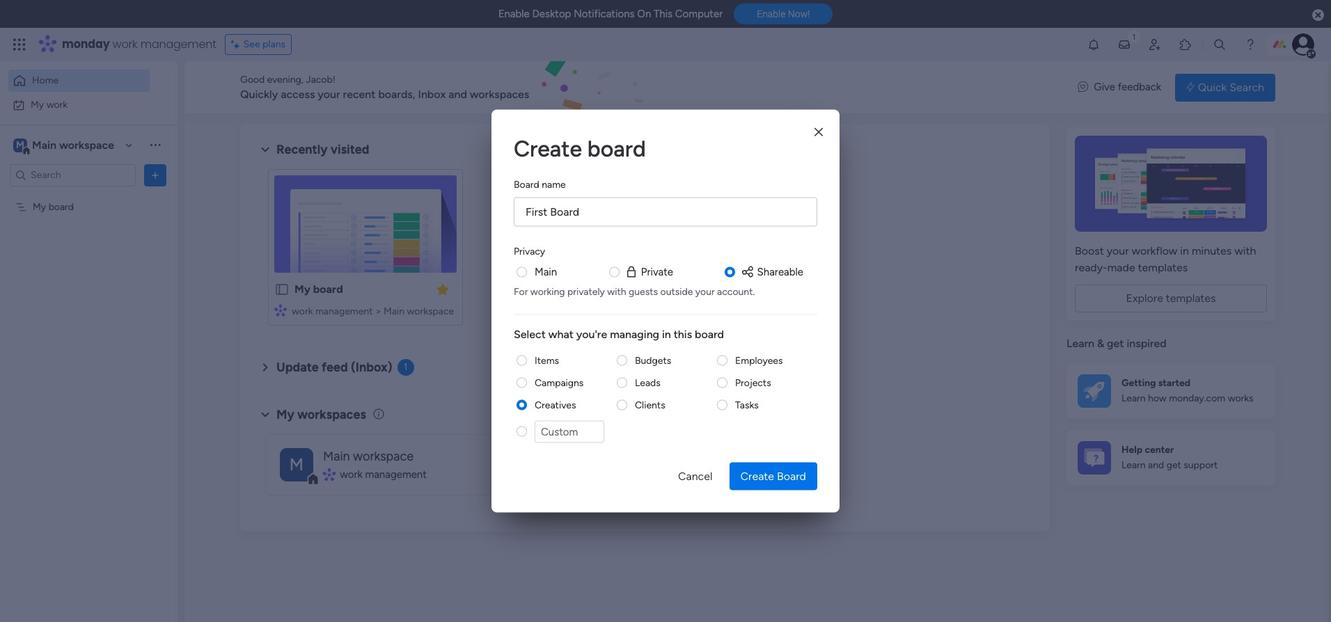 Task type: describe. For each thing, give the bounding box(es) containing it.
Board name field
[[514, 197, 818, 227]]

cancel
[[678, 470, 713, 483]]

center
[[1145, 444, 1175, 456]]

apps image
[[1179, 38, 1193, 52]]

board inside list box
[[49, 201, 74, 213]]

good evening, jacob! quickly access your recent boards, inbox and workspaces
[[240, 74, 530, 101]]

0 vertical spatial workspace
[[59, 138, 114, 151]]

select what you're managing in this board option group
[[514, 354, 818, 452]]

work management
[[340, 469, 427, 481]]

m for rightmost workspace image
[[290, 454, 304, 475]]

give feedback
[[1094, 81, 1162, 94]]

monday
[[62, 36, 110, 52]]

v2 bolt switch image
[[1187, 80, 1195, 95]]

open update feed (inbox) image
[[257, 359, 274, 376]]

create for create board
[[514, 135, 582, 162]]

feed
[[322, 360, 348, 375]]

notifications image
[[1087, 38, 1101, 52]]

privacy
[[514, 246, 545, 257]]

search
[[1230, 80, 1265, 94]]

close image
[[815, 127, 823, 137]]

0 vertical spatial learn
[[1067, 337, 1095, 350]]

Search in workspace field
[[29, 167, 116, 183]]

0 vertical spatial management
[[140, 36, 216, 52]]

update feed (inbox)
[[277, 360, 393, 375]]

explore templates button
[[1075, 285, 1268, 313]]

support
[[1184, 460, 1218, 472]]

select product image
[[13, 38, 26, 52]]

main up component image
[[323, 449, 350, 464]]

this
[[654, 8, 673, 20]]

see
[[244, 38, 260, 50]]

&
[[1098, 337, 1105, 350]]

main button
[[535, 264, 557, 280]]

recently
[[277, 142, 328, 157]]

creatives
[[535, 399, 576, 411]]

enable now! button
[[734, 4, 833, 25]]

getting
[[1122, 377, 1157, 389]]

m for left workspace image
[[16, 139, 24, 151]]

name
[[542, 179, 566, 190]]

select what you're managing in this board heading
[[514, 326, 818, 343]]

started
[[1159, 377, 1191, 389]]

you're
[[577, 327, 608, 341]]

computer
[[675, 8, 723, 20]]

for working privately with guests outside your account.
[[514, 286, 755, 297]]

work inside button
[[46, 99, 68, 110]]

outside
[[661, 286, 693, 297]]

update
[[277, 360, 319, 375]]

1 horizontal spatial main workspace
[[323, 449, 414, 464]]

inspired
[[1127, 337, 1167, 350]]

privacy element
[[514, 264, 818, 298]]

my inside my board list box
[[33, 201, 46, 213]]

1
[[404, 361, 408, 373]]

enable now!
[[757, 9, 810, 20]]

shareable button
[[741, 264, 804, 280]]

work right component icon
[[292, 306, 313, 318]]

boost
[[1075, 244, 1105, 258]]

ready-
[[1075, 261, 1108, 274]]

workflow
[[1132, 244, 1178, 258]]

boards,
[[378, 88, 416, 101]]

clients
[[635, 399, 666, 411]]

guests
[[629, 286, 658, 297]]

board name
[[514, 179, 566, 190]]

privately
[[568, 286, 605, 297]]

inbox
[[418, 88, 446, 101]]

desktop
[[532, 8, 571, 20]]

remove from favorites image
[[436, 282, 450, 296]]

made
[[1108, 261, 1136, 274]]

items
[[535, 355, 559, 366]]

jacob!
[[306, 74, 336, 86]]

component image
[[323, 469, 335, 481]]

good
[[240, 74, 265, 86]]

inbox image
[[1118, 38, 1132, 52]]

board name heading
[[514, 177, 566, 192]]

learn & get inspired
[[1067, 337, 1167, 350]]

in inside heading
[[662, 327, 671, 341]]

management for work management
[[365, 469, 427, 481]]

explore templates
[[1127, 292, 1216, 305]]

home
[[32, 75, 59, 86]]

main workspace inside workspace selection element
[[32, 138, 114, 151]]

access
[[281, 88, 315, 101]]

create board button
[[730, 463, 818, 491]]

visited
[[331, 142, 370, 157]]

main inside workspace selection element
[[32, 138, 56, 151]]

templates image image
[[1080, 136, 1263, 232]]

workspace selection element
[[13, 137, 116, 155]]

monday work management
[[62, 36, 216, 52]]

projects
[[736, 377, 772, 389]]

now!
[[788, 9, 810, 20]]

with inside privacy element
[[608, 286, 627, 297]]

explore
[[1127, 292, 1164, 305]]

recent
[[343, 88, 376, 101]]

account.
[[717, 286, 755, 297]]

tasks
[[736, 399, 759, 411]]

quick search
[[1199, 80, 1265, 94]]

0 vertical spatial get
[[1108, 337, 1124, 350]]

v2 user feedback image
[[1078, 80, 1089, 95]]

work management > main workspace
[[292, 306, 454, 318]]

quick
[[1199, 80, 1227, 94]]

minutes
[[1192, 244, 1232, 258]]

employees
[[736, 355, 783, 366]]

in inside boost your workflow in minutes with ready-made templates
[[1181, 244, 1190, 258]]

shareable
[[757, 266, 804, 278]]

my board inside list box
[[33, 201, 74, 213]]

quick search button
[[1176, 73, 1276, 101]]

managing
[[610, 327, 660, 341]]

board inside create board button
[[777, 470, 807, 483]]

jacob simon image
[[1293, 33, 1315, 56]]



Task type: locate. For each thing, give the bounding box(es) containing it.
1 vertical spatial templates
[[1167, 292, 1216, 305]]

create board
[[514, 135, 646, 162]]

get right the &
[[1108, 337, 1124, 350]]

1 vertical spatial main workspace
[[323, 449, 414, 464]]

main right >
[[384, 306, 405, 318]]

0 horizontal spatial with
[[608, 286, 627, 297]]

main up working
[[535, 266, 557, 278]]

invite members image
[[1149, 38, 1162, 52]]

0 vertical spatial in
[[1181, 244, 1190, 258]]

workspaces right 'inbox' on the top
[[470, 88, 530, 101]]

boost your workflow in minutes with ready-made templates
[[1075, 244, 1257, 274]]

0 vertical spatial your
[[318, 88, 340, 101]]

recently visited
[[277, 142, 370, 157]]

0 horizontal spatial get
[[1108, 337, 1124, 350]]

workspaces inside good evening, jacob! quickly access your recent boards, inbox and workspaces
[[470, 88, 530, 101]]

1 vertical spatial management
[[315, 306, 373, 318]]

my board right public board icon
[[295, 283, 343, 296]]

create for create board
[[741, 470, 775, 483]]

main inside privacy element
[[535, 266, 557, 278]]

workspaces
[[470, 88, 530, 101], [297, 407, 366, 423]]

0 horizontal spatial create
[[514, 135, 582, 162]]

create right cancel
[[741, 470, 775, 483]]

learn inside help center learn and get support
[[1122, 460, 1146, 472]]

private button
[[625, 264, 674, 280]]

get inside help center learn and get support
[[1167, 460, 1182, 472]]

0 horizontal spatial your
[[318, 88, 340, 101]]

your up made on the right top
[[1107, 244, 1129, 258]]

2 vertical spatial management
[[365, 469, 427, 481]]

1 horizontal spatial board
[[777, 470, 807, 483]]

1 vertical spatial and
[[1149, 460, 1165, 472]]

templates down workflow
[[1138, 261, 1188, 274]]

this
[[674, 327, 692, 341]]

workspace image
[[13, 138, 27, 153], [280, 448, 313, 482]]

1 horizontal spatial in
[[1181, 244, 1190, 258]]

0 vertical spatial board
[[514, 179, 540, 190]]

2 vertical spatial workspace
[[353, 449, 414, 464]]

1 vertical spatial workspace
[[407, 306, 454, 318]]

my inside the my work button
[[31, 99, 44, 110]]

close my workspaces image
[[257, 407, 274, 423]]

how
[[1149, 393, 1167, 405]]

getting started element
[[1067, 363, 1276, 419]]

1 vertical spatial your
[[1107, 244, 1129, 258]]

learn left the &
[[1067, 337, 1095, 350]]

my down 'search in workspace' "field"
[[33, 201, 46, 213]]

learn
[[1067, 337, 1095, 350], [1122, 393, 1146, 405], [1122, 460, 1146, 472]]

1 horizontal spatial workspaces
[[470, 88, 530, 101]]

1 vertical spatial get
[[1167, 460, 1182, 472]]

main
[[32, 138, 56, 151], [535, 266, 557, 278], [384, 306, 405, 318], [323, 449, 350, 464]]

0 vertical spatial templates
[[1138, 261, 1188, 274]]

close recently visited image
[[257, 141, 274, 158]]

0 vertical spatial m
[[16, 139, 24, 151]]

work right monday
[[113, 36, 138, 52]]

1 vertical spatial m
[[290, 454, 304, 475]]

workspaces down update feed (inbox)
[[297, 407, 366, 423]]

m
[[16, 139, 24, 151], [290, 454, 304, 475]]

monday.com
[[1170, 393, 1226, 405]]

create board heading
[[514, 132, 818, 165]]

evening,
[[267, 74, 304, 86]]

your
[[318, 88, 340, 101], [1107, 244, 1129, 258], [696, 286, 715, 297]]

help image
[[1244, 38, 1258, 52]]

leads
[[635, 377, 661, 389]]

and right 'inbox' on the top
[[449, 88, 467, 101]]

0 horizontal spatial my board
[[33, 201, 74, 213]]

and inside help center learn and get support
[[1149, 460, 1165, 472]]

my right public board icon
[[295, 283, 311, 296]]

1 horizontal spatial and
[[1149, 460, 1165, 472]]

1 horizontal spatial workspace image
[[280, 448, 313, 482]]

with left guests
[[608, 286, 627, 297]]

getting started learn how monday.com works
[[1122, 377, 1254, 405]]

0 horizontal spatial board
[[514, 179, 540, 190]]

workspace down remove from favorites image
[[407, 306, 454, 318]]

enable left "desktop"
[[498, 8, 530, 20]]

1 vertical spatial with
[[608, 286, 627, 297]]

(inbox)
[[351, 360, 393, 375]]

help center element
[[1067, 430, 1276, 486]]

0 horizontal spatial workspace image
[[13, 138, 27, 153]]

your inside privacy element
[[696, 286, 715, 297]]

campaigns
[[535, 377, 584, 389]]

option
[[0, 194, 178, 197]]

0 horizontal spatial and
[[449, 88, 467, 101]]

help
[[1122, 444, 1143, 456]]

Custom field
[[535, 421, 605, 443]]

0 vertical spatial my board
[[33, 201, 74, 213]]

create
[[514, 135, 582, 162], [741, 470, 775, 483]]

and
[[449, 88, 467, 101], [1149, 460, 1165, 472]]

main workspace
[[32, 138, 114, 151], [323, 449, 414, 464]]

my board list box
[[0, 192, 178, 407]]

0 horizontal spatial m
[[16, 139, 24, 151]]

learn down help
[[1122, 460, 1146, 472]]

my
[[31, 99, 44, 110], [33, 201, 46, 213], [295, 283, 311, 296], [277, 407, 294, 423]]

my work button
[[8, 94, 150, 116]]

my down home
[[31, 99, 44, 110]]

1 horizontal spatial with
[[1235, 244, 1257, 258]]

on
[[637, 8, 651, 20]]

management
[[140, 36, 216, 52], [315, 306, 373, 318], [365, 469, 427, 481]]

your right the outside
[[696, 286, 715, 297]]

2 horizontal spatial your
[[1107, 244, 1129, 258]]

workspace up 'search in workspace' "field"
[[59, 138, 114, 151]]

public board image
[[274, 282, 290, 297]]

enable for enable desktop notifications on this computer
[[498, 8, 530, 20]]

work right component image
[[340, 469, 363, 481]]

0 horizontal spatial in
[[662, 327, 671, 341]]

private
[[641, 266, 674, 278]]

my board
[[33, 201, 74, 213], [295, 283, 343, 296]]

enable desktop notifications on this computer
[[498, 8, 723, 20]]

with right minutes
[[1235, 244, 1257, 258]]

0 horizontal spatial main workspace
[[32, 138, 114, 151]]

0 vertical spatial workspaces
[[470, 88, 530, 101]]

get down center
[[1167, 460, 1182, 472]]

board
[[588, 135, 646, 162], [49, 201, 74, 213], [313, 283, 343, 296], [695, 327, 724, 341]]

feedback
[[1118, 81, 1162, 94]]

component image
[[274, 304, 287, 317]]

1 vertical spatial in
[[662, 327, 671, 341]]

0 vertical spatial create
[[514, 135, 582, 162]]

select
[[514, 327, 546, 341]]

2 vertical spatial learn
[[1122, 460, 1146, 472]]

your inside good evening, jacob! quickly access your recent boards, inbox and workspaces
[[318, 88, 340, 101]]

in left minutes
[[1181, 244, 1190, 258]]

board
[[514, 179, 540, 190], [777, 470, 807, 483]]

my board down 'search in workspace' "field"
[[33, 201, 74, 213]]

with inside boost your workflow in minutes with ready-made templates
[[1235, 244, 1257, 258]]

templates inside boost your workflow in minutes with ready-made templates
[[1138, 261, 1188, 274]]

create inside heading
[[514, 135, 582, 162]]

1 vertical spatial board
[[777, 470, 807, 483]]

learn for help
[[1122, 460, 1146, 472]]

my work
[[31, 99, 68, 110]]

1 vertical spatial learn
[[1122, 393, 1146, 405]]

learn for getting
[[1122, 393, 1146, 405]]

home button
[[8, 70, 150, 92]]

m inside workspace selection element
[[16, 139, 24, 151]]

0 horizontal spatial enable
[[498, 8, 530, 20]]

enable inside button
[[757, 9, 786, 20]]

1 horizontal spatial m
[[290, 454, 304, 475]]

in
[[1181, 244, 1190, 258], [662, 327, 671, 341]]

1 image
[[1128, 29, 1141, 44]]

>
[[375, 306, 381, 318]]

help center learn and get support
[[1122, 444, 1218, 472]]

0 vertical spatial and
[[449, 88, 467, 101]]

1 vertical spatial workspaces
[[297, 407, 366, 423]]

select what you're managing in this board
[[514, 327, 724, 341]]

in left 'this' in the bottom of the page
[[662, 327, 671, 341]]

for
[[514, 286, 528, 297]]

my right close my workspaces "icon"
[[277, 407, 294, 423]]

main workspace up 'search in workspace' "field"
[[32, 138, 114, 151]]

learn down getting
[[1122, 393, 1146, 405]]

my workspaces
[[277, 407, 366, 423]]

enable for enable now!
[[757, 9, 786, 20]]

1 vertical spatial my board
[[295, 283, 343, 296]]

1 horizontal spatial my board
[[295, 283, 343, 296]]

main down my work
[[32, 138, 56, 151]]

what
[[549, 327, 574, 341]]

see plans
[[244, 38, 286, 50]]

1 vertical spatial workspace image
[[280, 448, 313, 482]]

quickly
[[240, 88, 278, 101]]

create inside button
[[741, 470, 775, 483]]

main workspace up work management
[[323, 449, 414, 464]]

give
[[1094, 81, 1116, 94]]

search everything image
[[1213, 38, 1227, 52]]

0 vertical spatial with
[[1235, 244, 1257, 258]]

create up "name"
[[514, 135, 582, 162]]

plans
[[263, 38, 286, 50]]

templates inside button
[[1167, 292, 1216, 305]]

your down jacob!
[[318, 88, 340, 101]]

create board
[[741, 470, 807, 483]]

templates
[[1138, 261, 1188, 274], [1167, 292, 1216, 305]]

works
[[1228, 393, 1254, 405]]

privacy heading
[[514, 244, 545, 259]]

dapulse close image
[[1313, 8, 1325, 22]]

0 vertical spatial main workspace
[[32, 138, 114, 151]]

and down center
[[1149, 460, 1165, 472]]

your inside boost your workflow in minutes with ready-made templates
[[1107, 244, 1129, 258]]

1 horizontal spatial enable
[[757, 9, 786, 20]]

board inside 'board name' heading
[[514, 179, 540, 190]]

working
[[531, 286, 565, 297]]

cancel button
[[667, 463, 724, 491]]

work
[[113, 36, 138, 52], [46, 99, 68, 110], [292, 306, 313, 318], [340, 469, 363, 481]]

get
[[1108, 337, 1124, 350], [1167, 460, 1182, 472]]

0 vertical spatial workspace image
[[13, 138, 27, 153]]

1 horizontal spatial your
[[696, 286, 715, 297]]

see plans button
[[225, 34, 292, 55]]

1 vertical spatial create
[[741, 470, 775, 483]]

2 vertical spatial your
[[696, 286, 715, 297]]

templates right explore
[[1167, 292, 1216, 305]]

learn inside getting started learn how monday.com works
[[1122, 393, 1146, 405]]

1 horizontal spatial create
[[741, 470, 775, 483]]

and inside good evening, jacob! quickly access your recent boards, inbox and workspaces
[[449, 88, 467, 101]]

budgets
[[635, 355, 672, 366]]

with
[[1235, 244, 1257, 258], [608, 286, 627, 297]]

enable left now!
[[757, 9, 786, 20]]

workspace up work management
[[353, 449, 414, 464]]

workspace
[[59, 138, 114, 151], [407, 306, 454, 318], [353, 449, 414, 464]]

notifications
[[574, 8, 635, 20]]

1 horizontal spatial get
[[1167, 460, 1182, 472]]

0 horizontal spatial workspaces
[[297, 407, 366, 423]]

management for work management > main workspace
[[315, 306, 373, 318]]

work down home
[[46, 99, 68, 110]]



Task type: vqa. For each thing, say whether or not it's contained in the screenshot.
leftmost within
no



